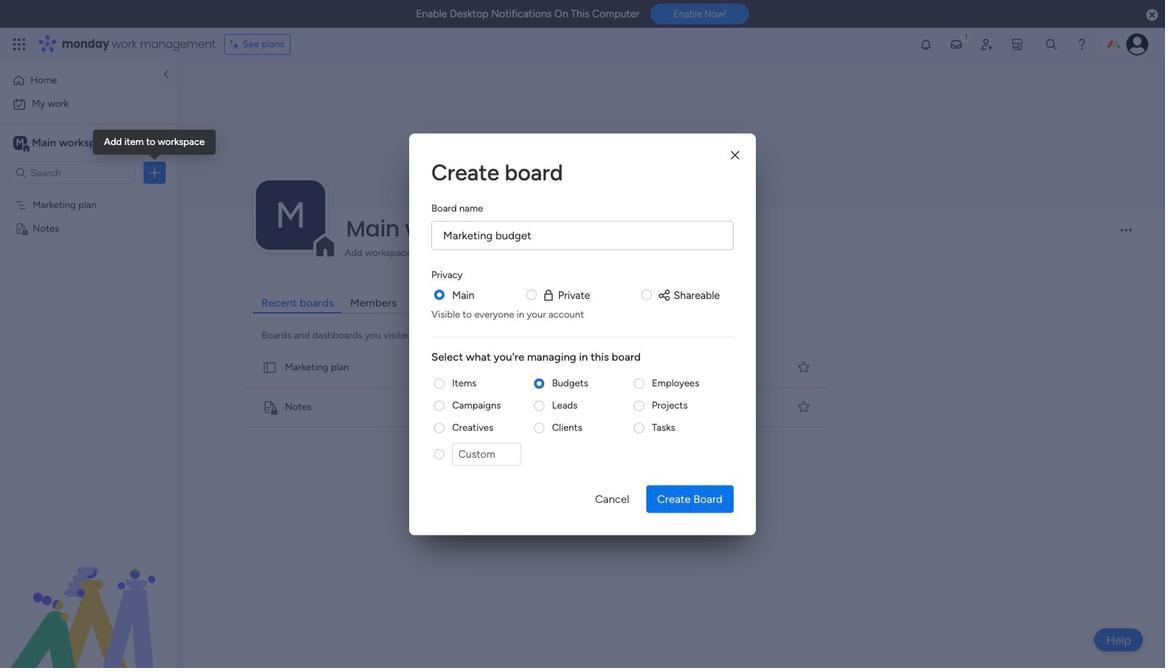 Task type: locate. For each thing, give the bounding box(es) containing it.
None field
[[343, 214, 1110, 243]]

2 heading from the top
[[432, 201, 483, 215]]

0 vertical spatial option
[[8, 69, 148, 92]]

lottie animation image
[[0, 528, 177, 668]]

2 vertical spatial option
[[0, 192, 177, 195]]

1 vertical spatial add to favorites image
[[797, 400, 811, 414]]

search everything image
[[1045, 37, 1059, 51]]

list box
[[0, 190, 177, 427]]

heading
[[432, 155, 734, 189], [432, 201, 483, 215], [432, 267, 463, 282], [432, 349, 734, 365]]

0 vertical spatial add to favorites image
[[797, 360, 811, 374]]

option group
[[432, 376, 734, 474]]

4 heading from the top
[[432, 349, 734, 365]]

add to favorites image
[[797, 360, 811, 374], [797, 400, 811, 414]]

public board image
[[262, 360, 278, 375]]

2 add to favorites image from the top
[[797, 400, 811, 414]]

notifications image
[[919, 37, 933, 51]]

private board image
[[15, 221, 28, 235]]

1 heading from the top
[[432, 155, 734, 189]]

invite members image
[[981, 37, 994, 51]]

Search in workspace field
[[29, 165, 116, 181]]

1 add to favorites image from the top
[[797, 360, 811, 374]]

option
[[8, 69, 148, 92], [8, 93, 169, 115], [0, 192, 177, 195]]

close image
[[731, 150, 740, 161]]

1 vertical spatial option
[[8, 93, 169, 115]]

add to favorites image for public board icon
[[797, 360, 811, 374]]

kendall parks image
[[1127, 33, 1149, 56]]



Task type: describe. For each thing, give the bounding box(es) containing it.
1 image
[[960, 28, 973, 44]]

see plans image
[[230, 37, 243, 52]]

select product image
[[12, 37, 26, 51]]

add to favorites image for private board icon
[[797, 400, 811, 414]]

New Board Name field
[[432, 221, 734, 250]]

monday marketplace image
[[1011, 37, 1025, 51]]

help image
[[1076, 37, 1089, 51]]

dapulse close image
[[1147, 8, 1159, 22]]

lottie animation element
[[0, 528, 177, 668]]

Custom field
[[452, 443, 522, 466]]

workspace selection element
[[13, 135, 116, 153]]

3 heading from the top
[[432, 267, 463, 282]]

workspace image
[[13, 135, 27, 151]]

update feed image
[[950, 37, 964, 51]]

quick search results list box
[[241, 348, 831, 427]]

private board image
[[262, 400, 278, 415]]



Task type: vqa. For each thing, say whether or not it's contained in the screenshot.
leftmost Private board image
yes



